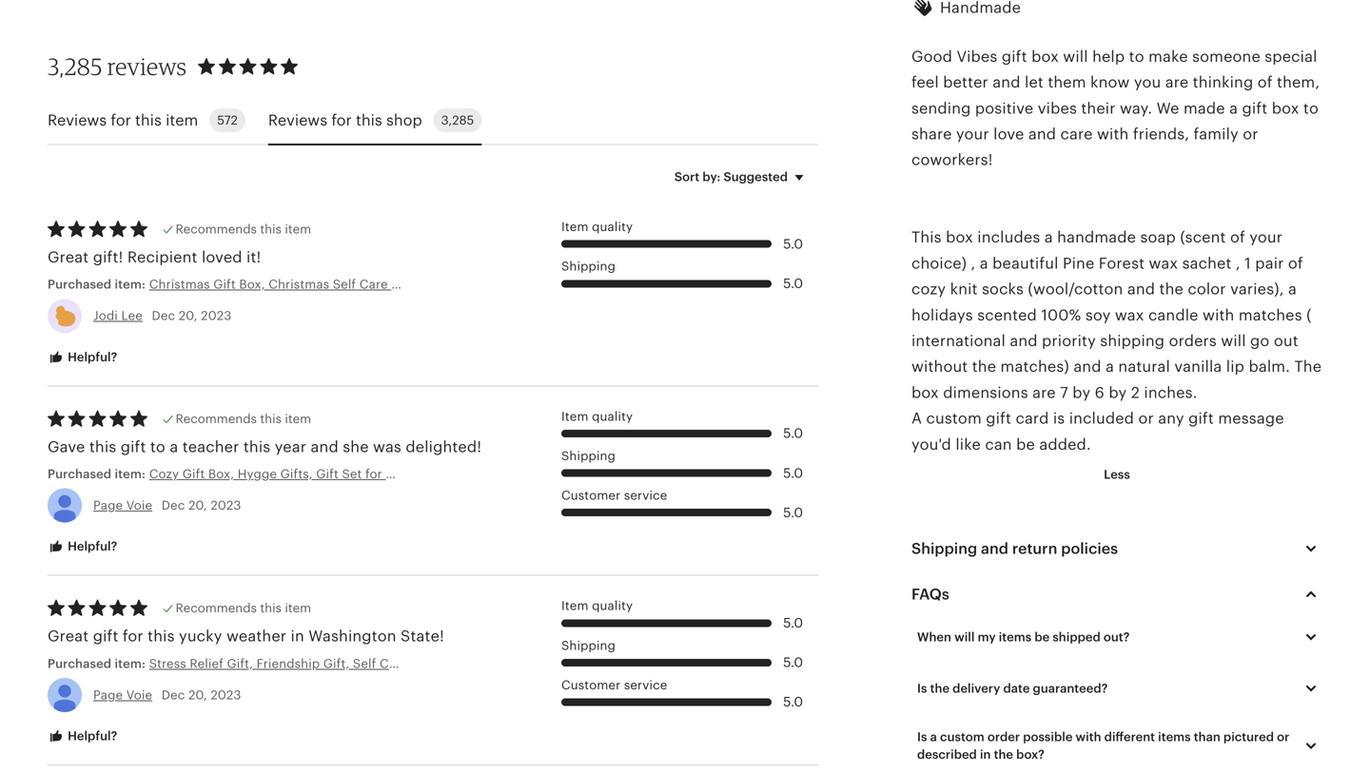 Task type: vqa. For each thing, say whether or not it's contained in the screenshot.
the bottom Customer service
yes



Task type: describe. For each thing, give the bounding box(es) containing it.
was
[[373, 438, 401, 456]]

card
[[1016, 410, 1049, 427]]

natural
[[1118, 358, 1170, 376]]

or inside this box includes a handmade soap (scent of your choice) , a beautiful pine forest wax sachet , 1 pair of cozy knit socks (wool/cotton and the color varies), a holidays scented 100% soy wax candle with matches ( international and priority shipping orders will go out without the matches) and a natural vanilla lip balm. the box dimensions are 7 by 6 by 2 inches. a custom gift card is included or any gift message you'd like can be added.
[[1138, 410, 1154, 427]]

page for this
[[93, 499, 123, 513]]

reviews for reviews for this item
[[48, 112, 107, 129]]

international
[[912, 333, 1006, 350]]

date
[[1003, 682, 1030, 696]]

with inside this box includes a handmade soap (scent of your choice) , a beautiful pine forest wax sachet , 1 pair of cozy knit socks (wool/cotton and the color varies), a holidays scented 100% soy wax candle with matches ( international and priority shipping orders will go out without the matches) and a natural vanilla lip balm. the box dimensions are 7 by 6 by 2 inches. a custom gift card is included or any gift message you'd like can be added.
[[1203, 307, 1235, 324]]

item quality for great gift for this yucky weather in washington state!
[[561, 599, 633, 613]]

matches
[[1239, 307, 1302, 324]]

way.
[[1120, 100, 1152, 117]]

them
[[1048, 74, 1086, 91]]

described
[[917, 748, 977, 762]]

my
[[978, 630, 996, 645]]

cozy
[[912, 281, 946, 298]]

0 vertical spatial wax
[[1149, 255, 1178, 272]]

the left delivery on the bottom right
[[930, 682, 950, 696]]

less button
[[1090, 458, 1144, 492]]

customer for gave this gift to a teacher this year and she was delighted!
[[561, 489, 621, 503]]

care
[[1060, 126, 1093, 143]]

yucky
[[179, 628, 222, 645]]

and up positive
[[993, 74, 1021, 91]]

shipping for great gift for this yucky weather in washington state!
[[561, 639, 616, 653]]

of inside good vibes gift box will help to make someone special feel better and let them know you are thinking of them, sending positive vibes their way. we made a gift box to share your love and care with friends, family or coworkers!
[[1258, 74, 1273, 91]]

vibes
[[1038, 100, 1077, 117]]

your inside good vibes gift box will help to make someone special feel better and let them know you are thinking of them, sending positive vibes their way. we made a gift box to share your love and care with friends, family or coworkers!
[[956, 126, 989, 143]]

gift down thinking
[[1242, 100, 1268, 117]]

(wool/cotton
[[1028, 281, 1123, 298]]

thinking
[[1193, 74, 1253, 91]]

you'd
[[912, 436, 951, 453]]

pine
[[1063, 255, 1095, 272]]

8 5.0 from the top
[[783, 695, 803, 710]]

will inside good vibes gift box will help to make someone special feel better and let them know you are thinking of them, sending positive vibes their way. we made a gift box to share your love and care with friends, family or coworkers!
[[1063, 48, 1088, 65]]

great for great gift! recipient loved it!
[[48, 249, 89, 266]]

go
[[1250, 333, 1270, 350]]

state!
[[401, 628, 444, 645]]

1 , from the left
[[971, 255, 976, 272]]

service for gave this gift to a teacher this year and she was delighted!
[[624, 489, 667, 503]]

will inside dropdown button
[[954, 630, 975, 645]]

voie for for
[[126, 688, 152, 703]]

in inside is a custom order possible with different items than pictured or described in the box?
[[980, 748, 991, 762]]

6 5.0 from the top
[[783, 616, 803, 631]]

helpful? button for gift
[[33, 719, 132, 755]]

quality for great gift for this yucky weather in washington state!
[[592, 599, 633, 613]]

voie for gift
[[126, 499, 152, 513]]

0 horizontal spatial of
[[1230, 229, 1245, 246]]

service for great gift for this yucky weather in washington state!
[[624, 678, 667, 693]]

loved
[[202, 249, 242, 266]]

priority
[[1042, 333, 1096, 350]]

gift!
[[93, 249, 123, 266]]

shipping
[[1100, 333, 1165, 350]]

jodi
[[93, 309, 118, 323]]

a up socks
[[980, 255, 988, 272]]

and down forest
[[1127, 281, 1155, 298]]

the
[[1294, 358, 1322, 376]]

helpful? button for this
[[33, 530, 132, 565]]

helpful? for gift
[[65, 729, 117, 744]]

your inside this box includes a handmade soap (scent of your choice) , a beautiful pine forest wax sachet , 1 pair of cozy knit socks (wool/cotton and the color varies), a holidays scented 100% soy wax candle with matches ( international and priority shipping orders will go out without the matches) and a natural vanilla lip balm. the box dimensions are 7 by 6 by 2 inches. a custom gift card is included or any gift message you'd like can be added.
[[1250, 229, 1283, 246]]

item: for gift
[[115, 467, 146, 481]]

helpful? button for gift!
[[33, 340, 132, 375]]

orders
[[1169, 333, 1217, 350]]

and up matches)
[[1010, 333, 1038, 350]]

this right gave
[[89, 438, 116, 456]]

sort by: suggested
[[674, 170, 788, 184]]

added.
[[1039, 436, 1091, 453]]

matches)
[[1001, 358, 1069, 376]]

this box includes a handmade soap (scent of your choice) , a beautiful pine forest wax sachet , 1 pair of cozy knit socks (wool/cotton and the color varies), a holidays scented 100% soy wax candle with matches ( international and priority shipping orders will go out without the matches) and a natural vanilla lip balm. the box dimensions are 7 by 6 by 2 inches. a custom gift card is included or any gift message you'd like can be added.
[[912, 229, 1322, 453]]

this
[[912, 229, 942, 246]]

a up matches
[[1288, 281, 1297, 298]]

know
[[1090, 74, 1130, 91]]

great gift for this yucky weather in washington state!
[[48, 628, 444, 645]]

item for yucky
[[285, 602, 311, 616]]

help
[[1092, 48, 1125, 65]]

the up dimensions
[[972, 358, 996, 376]]

are inside this box includes a handmade soap (scent of your choice) , a beautiful pine forest wax sachet , 1 pair of cozy knit socks (wool/cotton and the color varies), a holidays scented 100% soy wax candle with matches ( international and priority shipping orders will go out without the matches) and a natural vanilla lip balm. the box dimensions are 7 by 6 by 2 inches. a custom gift card is included or any gift message you'd like can be added.
[[1032, 384, 1056, 401]]

order
[[988, 730, 1020, 745]]

teacher
[[182, 438, 239, 456]]

suggested
[[724, 170, 788, 184]]

this up weather
[[260, 602, 282, 616]]

or inside good vibes gift box will help to make someone special feel better and let them know you are thinking of them, sending positive vibes their way. we made a gift box to share your love and care with friends, family or coworkers!
[[1243, 126, 1258, 143]]

shipping and return policies
[[912, 541, 1118, 558]]

is for is a custom order possible with different items than pictured or described in the box?
[[917, 730, 927, 745]]

box up let
[[1031, 48, 1059, 65]]

page for gift
[[93, 688, 123, 703]]

and down vibes
[[1028, 126, 1056, 143]]

candle
[[1148, 307, 1199, 324]]

item for great gift! recipient loved it!
[[561, 220, 589, 234]]

1 vertical spatial to
[[1303, 100, 1319, 117]]

shipped
[[1053, 630, 1101, 645]]

572
[[217, 113, 238, 128]]

she
[[343, 438, 369, 456]]

policies
[[1061, 541, 1118, 558]]

2 5.0 from the top
[[783, 276, 803, 291]]

less
[[1104, 468, 1130, 482]]

delivery
[[953, 682, 1000, 696]]

100%
[[1041, 307, 1081, 324]]

when will my items be shipped out? button
[[903, 618, 1337, 658]]

is for is the delivery date guaranteed?
[[917, 682, 927, 696]]

20, for loved
[[179, 309, 198, 323]]

1 horizontal spatial to
[[1129, 48, 1144, 65]]

return
[[1012, 541, 1057, 558]]

this up it!
[[260, 222, 282, 237]]

0 horizontal spatial to
[[150, 438, 166, 456]]

sort
[[674, 170, 700, 184]]

purchased item: for gift
[[48, 657, 149, 671]]

7
[[1060, 384, 1068, 401]]

1 by from the left
[[1073, 384, 1091, 401]]

them,
[[1277, 74, 1320, 91]]

make
[[1149, 48, 1188, 65]]

3,285 reviews
[[48, 52, 187, 81]]

recommends for it!
[[176, 222, 257, 237]]

good vibes gift box will help to make someone special feel better and let them know you are thinking of them, sending positive vibes their way. we made a gift box to share your love and care with friends, family or coworkers!
[[912, 48, 1320, 169]]

sort by: suggested button
[[660, 157, 825, 197]]

this up gave this gift to a teacher this year and she was delighted!
[[260, 412, 282, 426]]

it!
[[246, 249, 261, 266]]

the inside is a custom order possible with different items than pictured or described in the box?
[[994, 748, 1013, 762]]

this left yucky
[[148, 628, 175, 645]]

out
[[1274, 333, 1299, 350]]

without
[[912, 358, 968, 376]]

different
[[1104, 730, 1155, 745]]

box up a
[[912, 384, 939, 401]]

purchased item: for gift!
[[48, 277, 149, 292]]

be inside this box includes a handmade soap (scent of your choice) , a beautiful pine forest wax sachet , 1 pair of cozy knit socks (wool/cotton and the color varies), a holidays scented 100% soy wax candle with matches ( international and priority shipping orders will go out without the matches) and a natural vanilla lip balm. the box dimensions are 7 by 6 by 2 inches. a custom gift card is included or any gift message you'd like can be added.
[[1016, 436, 1035, 453]]

this left shop
[[356, 112, 382, 129]]

page voie dec 20, 2023 for to
[[93, 499, 241, 513]]

customer service for gave this gift to a teacher this year and she was delighted!
[[561, 489, 667, 503]]

and up 6
[[1074, 358, 1101, 376]]

soy
[[1086, 307, 1111, 324]]

feel
[[912, 74, 939, 91]]

2 , from the left
[[1236, 255, 1241, 272]]

a up beautiful on the right of the page
[[1045, 229, 1053, 246]]

possible
[[1023, 730, 1073, 745]]

gift up let
[[1002, 48, 1027, 65]]

2 by from the left
[[1109, 384, 1127, 401]]

faqs
[[912, 586, 949, 603]]

recommends this item for a
[[176, 412, 311, 426]]

shop
[[386, 112, 422, 129]]

page voie link for for
[[93, 688, 152, 703]]

we
[[1157, 100, 1179, 117]]



Task type: locate. For each thing, give the bounding box(es) containing it.
of left them, at right
[[1258, 74, 1273, 91]]

3,285 for 3,285
[[441, 113, 474, 128]]

knit
[[950, 281, 978, 298]]

recommends this item up it!
[[176, 222, 311, 237]]

20, down teacher
[[188, 499, 207, 513]]

this
[[135, 112, 162, 129], [356, 112, 382, 129], [260, 222, 282, 237], [260, 412, 282, 426], [89, 438, 116, 456], [243, 438, 271, 456], [260, 602, 282, 616], [148, 628, 175, 645]]

recommends up teacher
[[176, 412, 257, 426]]

pictured
[[1224, 730, 1274, 745]]

box up choice)
[[946, 229, 973, 246]]

is up described
[[917, 730, 927, 745]]

2 vertical spatial item
[[561, 599, 589, 613]]

when will my items be shipped out?
[[917, 630, 1130, 645]]

is
[[1053, 410, 1065, 427]]

reviews for this shop
[[268, 112, 422, 129]]

dec for loved
[[152, 309, 175, 323]]

item
[[561, 220, 589, 234], [561, 410, 589, 424], [561, 599, 589, 613]]

page voie dec 20, 2023 for this
[[93, 688, 241, 703]]

gift right gave
[[121, 438, 146, 456]]

this left year
[[243, 438, 271, 456]]

recommends this item up 'great gift for this yucky weather in washington state!'
[[176, 602, 311, 616]]

sachet
[[1182, 255, 1232, 272]]

custom inside this box includes a handmade soap (scent of your choice) , a beautiful pine forest wax sachet , 1 pair of cozy knit socks (wool/cotton and the color varies), a holidays scented 100% soy wax candle with matches ( international and priority shipping orders will go out without the matches) and a natural vanilla lip balm. the box dimensions are 7 by 6 by 2 inches. a custom gift card is included or any gift message you'd like can be added.
[[926, 410, 982, 427]]

to down them, at right
[[1303, 100, 1319, 117]]

2023 for it!
[[201, 309, 232, 323]]

item for great gift for this yucky weather in washington state!
[[561, 599, 589, 613]]

quality
[[592, 220, 633, 234], [592, 410, 633, 424], [592, 599, 633, 613]]

0 vertical spatial or
[[1243, 126, 1258, 143]]

2 is from the top
[[917, 730, 927, 745]]

purchased for this
[[48, 467, 112, 481]]

0 vertical spatial quality
[[592, 220, 633, 234]]

20,
[[179, 309, 198, 323], [188, 499, 207, 513], [188, 688, 207, 703]]

0 vertical spatial be
[[1016, 436, 1035, 453]]

1 horizontal spatial of
[[1258, 74, 1273, 91]]

1 vertical spatial dec
[[161, 499, 185, 513]]

for
[[111, 112, 131, 129], [331, 112, 352, 129], [123, 628, 143, 645]]

1 vertical spatial wax
[[1115, 307, 1144, 324]]

1 vertical spatial page voie link
[[93, 688, 152, 703]]

0 vertical spatial page voie link
[[93, 499, 152, 513]]

,
[[971, 255, 976, 272], [1236, 255, 1241, 272]]

item quality for great gift! recipient loved it!
[[561, 220, 633, 234]]

dec right lee
[[152, 309, 175, 323]]

2 vertical spatial or
[[1277, 730, 1290, 745]]

dec down yucky
[[161, 688, 185, 703]]

a left teacher
[[170, 438, 178, 456]]

gift left yucky
[[93, 628, 118, 645]]

positive
[[975, 100, 1034, 117]]

0 vertical spatial purchased
[[48, 277, 112, 292]]

customer service for great gift for this yucky weather in washington state!
[[561, 678, 667, 693]]

0 vertical spatial item quality
[[561, 220, 633, 234]]

gift
[[1002, 48, 1027, 65], [1242, 100, 1268, 117], [986, 410, 1012, 427], [1189, 410, 1214, 427], [121, 438, 146, 456], [93, 628, 118, 645]]

1 vertical spatial items
[[1158, 730, 1191, 745]]

shipping for gave this gift to a teacher this year and she was delighted!
[[561, 449, 616, 463]]

special
[[1265, 48, 1317, 65]]

0 vertical spatial of
[[1258, 74, 1273, 91]]

includes
[[977, 229, 1040, 246]]

3 helpful? button from the top
[[33, 719, 132, 755]]

1 vertical spatial are
[[1032, 384, 1056, 401]]

recommends this item for yucky
[[176, 602, 311, 616]]

beautiful
[[993, 255, 1059, 272]]

2 customer service from the top
[[561, 678, 667, 693]]

0 vertical spatial purchased item:
[[48, 277, 149, 292]]

2 vertical spatial helpful? button
[[33, 719, 132, 755]]

dec for this
[[161, 688, 185, 703]]

with down color on the right top of the page
[[1203, 307, 1235, 324]]

2023 down teacher
[[211, 499, 241, 513]]

5.0
[[783, 236, 803, 252], [783, 276, 803, 291], [783, 426, 803, 441], [783, 466, 803, 481], [783, 505, 803, 520], [783, 616, 803, 631], [783, 655, 803, 670], [783, 695, 803, 710]]

page voie link
[[93, 499, 152, 513], [93, 688, 152, 703]]

2 purchased from the top
[[48, 467, 112, 481]]

are down make
[[1165, 74, 1189, 91]]

a inside good vibes gift box will help to make someone special feel better and let them know you are thinking of them, sending positive vibes their way. we made a gift box to share your love and care with friends, family or coworkers!
[[1229, 100, 1238, 117]]

1 horizontal spatial are
[[1165, 74, 1189, 91]]

1 vertical spatial purchased item:
[[48, 467, 149, 481]]

love
[[993, 126, 1024, 143]]

0 horizontal spatial 3,285
[[48, 52, 102, 81]]

2 vertical spatial recommends this item
[[176, 602, 311, 616]]

3,285 right shop
[[441, 113, 474, 128]]

2023 down loved
[[201, 309, 232, 323]]

page voie dec 20, 2023
[[93, 499, 241, 513], [93, 688, 241, 703]]

1 recommends this item from the top
[[176, 222, 311, 237]]

1 vertical spatial item
[[561, 410, 589, 424]]

1 helpful? from the top
[[65, 350, 117, 364]]

or inside is a custom order possible with different items than pictured or described in the box?
[[1277, 730, 1290, 745]]

are
[[1165, 74, 1189, 91], [1032, 384, 1056, 401]]

items inside is a custom order possible with different items than pictured or described in the box?
[[1158, 730, 1191, 745]]

1 horizontal spatial items
[[1158, 730, 1191, 745]]

2 vertical spatial recommends
[[176, 602, 257, 616]]

quality for gave this gift to a teacher this year and she was delighted!
[[592, 410, 633, 424]]

3 purchased from the top
[[48, 657, 112, 671]]

2 recommends from the top
[[176, 412, 257, 426]]

1 page voie dec 20, 2023 from the top
[[93, 499, 241, 513]]

with inside is a custom order possible with different items than pictured or described in the box?
[[1076, 730, 1101, 745]]

1 vertical spatial custom
[[940, 730, 985, 745]]

1 vertical spatial purchased
[[48, 467, 112, 481]]

0 vertical spatial helpful? button
[[33, 340, 132, 375]]

varies),
[[1230, 281, 1284, 298]]

0 vertical spatial to
[[1129, 48, 1144, 65]]

a inside is a custom order possible with different items than pictured or described in the box?
[[930, 730, 937, 745]]

year
[[275, 438, 307, 456]]

20, down yucky
[[188, 688, 207, 703]]

2 customer from the top
[[561, 678, 621, 693]]

0 vertical spatial in
[[291, 628, 304, 645]]

made
[[1184, 100, 1225, 117]]

2023 for yucky
[[211, 688, 241, 703]]

gave
[[48, 438, 85, 456]]

a
[[1229, 100, 1238, 117], [1045, 229, 1053, 246], [980, 255, 988, 272], [1288, 281, 1297, 298], [1106, 358, 1114, 376], [170, 438, 178, 456], [930, 730, 937, 745]]

0 vertical spatial is
[[917, 682, 927, 696]]

0 vertical spatial are
[[1165, 74, 1189, 91]]

1 horizontal spatial or
[[1243, 126, 1258, 143]]

0 vertical spatial recommends
[[176, 222, 257, 237]]

1 vertical spatial helpful? button
[[33, 530, 132, 565]]

sending
[[912, 100, 971, 117]]

2 vertical spatial item quality
[[561, 599, 633, 613]]

in down order
[[980, 748, 991, 762]]

page
[[93, 499, 123, 513], [93, 688, 123, 703]]

1 vertical spatial recommends this item
[[176, 412, 311, 426]]

2 vertical spatial of
[[1288, 255, 1303, 272]]

custom
[[926, 410, 982, 427], [940, 730, 985, 745]]

1 great from the top
[[48, 249, 89, 266]]

6
[[1095, 384, 1105, 401]]

1 voie from the top
[[126, 499, 152, 513]]

2 service from the top
[[624, 678, 667, 693]]

jodi lee dec 20, 2023
[[93, 309, 232, 323]]

the up candle
[[1159, 281, 1184, 298]]

recommends up yucky
[[176, 602, 257, 616]]

1 horizontal spatial wax
[[1149, 255, 1178, 272]]

will left my
[[954, 630, 975, 645]]

page voie dec 20, 2023 down yucky
[[93, 688, 241, 703]]

item for gave this gift to a teacher this year and she was delighted!
[[561, 410, 589, 424]]

1 vertical spatial quality
[[592, 410, 633, 424]]

be inside when will my items be shipped out? dropdown button
[[1035, 630, 1050, 645]]

1 purchased item: from the top
[[48, 277, 149, 292]]

0 vertical spatial helpful?
[[65, 350, 117, 364]]

good
[[912, 48, 952, 65]]

with right possible
[[1076, 730, 1101, 745]]

1 vertical spatial 3,285
[[441, 113, 474, 128]]

20, for this
[[188, 688, 207, 703]]

0 vertical spatial dec
[[152, 309, 175, 323]]

1 vertical spatial your
[[1250, 229, 1283, 246]]

0 horizontal spatial items
[[999, 630, 1032, 645]]

share
[[912, 126, 952, 143]]

purchased
[[48, 277, 112, 292], [48, 467, 112, 481], [48, 657, 112, 671]]

2 item from the top
[[561, 410, 589, 424]]

1 page from the top
[[93, 499, 123, 513]]

2 vertical spatial dec
[[161, 688, 185, 703]]

1 vertical spatial recommends
[[176, 412, 257, 426]]

holidays
[[912, 307, 973, 324]]

2 page from the top
[[93, 688, 123, 703]]

a down thinking
[[1229, 100, 1238, 117]]

family
[[1194, 126, 1239, 143]]

1 item from the top
[[561, 220, 589, 234]]

for for shop
[[331, 112, 352, 129]]

2 horizontal spatial or
[[1277, 730, 1290, 745]]

1 horizontal spatial in
[[980, 748, 991, 762]]

purchased item:
[[48, 277, 149, 292], [48, 467, 149, 481], [48, 657, 149, 671]]

tab list
[[48, 97, 818, 146]]

reviews right 572
[[268, 112, 327, 129]]

1 horizontal spatial by
[[1109, 384, 1127, 401]]

with inside good vibes gift box will help to make someone special feel better and let them know you are thinking of them, sending positive vibes their way. we made a gift box to share your love and care with friends, family or coworkers!
[[1097, 126, 1129, 143]]

1
[[1245, 255, 1251, 272]]

1 recommends from the top
[[176, 222, 257, 237]]

2 vertical spatial helpful?
[[65, 729, 117, 744]]

0 horizontal spatial or
[[1138, 410, 1154, 427]]

forest
[[1099, 255, 1145, 272]]

balm.
[[1249, 358, 1290, 376]]

3 item from the top
[[561, 599, 589, 613]]

of up '1'
[[1230, 229, 1245, 246]]

customer service
[[561, 489, 667, 503], [561, 678, 667, 693]]

vanilla
[[1174, 358, 1222, 376]]

item quality for gave this gift to a teacher this year and she was delighted!
[[561, 410, 633, 424]]

shipping inside dropdown button
[[912, 541, 977, 558]]

0 vertical spatial customer service
[[561, 489, 667, 503]]

reviews for reviews for this shop
[[268, 112, 327, 129]]

helpful?
[[65, 350, 117, 364], [65, 540, 117, 554], [65, 729, 117, 744]]

delighted!
[[406, 438, 482, 456]]

is inside is a custom order possible with different items than pictured or described in the box?
[[917, 730, 927, 745]]

2 vertical spatial to
[[150, 438, 166, 456]]

the down order
[[994, 748, 1013, 762]]

will
[[1063, 48, 1088, 65], [1221, 333, 1246, 350], [954, 630, 975, 645]]

4 5.0 from the top
[[783, 466, 803, 481]]

2 quality from the top
[[592, 410, 633, 424]]

1 vertical spatial helpful?
[[65, 540, 117, 554]]

0 horizontal spatial will
[[954, 630, 975, 645]]

1 item quality from the top
[[561, 220, 633, 234]]

will inside this box includes a handmade soap (scent of your choice) , a beautiful pine forest wax sachet , 1 pair of cozy knit socks (wool/cotton and the color varies), a holidays scented 100% soy wax candle with matches ( international and priority shipping orders will go out without the matches) and a natural vanilla lip balm. the box dimensions are 7 by 6 by 2 inches. a custom gift card is included or any gift message you'd like can be added.
[[1221, 333, 1246, 350]]

2 page voie dec 20, 2023 from the top
[[93, 688, 241, 703]]

0 horizontal spatial ,
[[971, 255, 976, 272]]

2 helpful? button from the top
[[33, 530, 132, 565]]

2 vertical spatial purchased
[[48, 657, 112, 671]]

to up you at the top right of the page
[[1129, 48, 1144, 65]]

1 is from the top
[[917, 682, 927, 696]]

reviews down 3,285 reviews
[[48, 112, 107, 129]]

recommends this item up gave this gift to a teacher this year and she was delighted!
[[176, 412, 311, 426]]

gift right any
[[1189, 410, 1214, 427]]

friends,
[[1133, 126, 1190, 143]]

are inside good vibes gift box will help to make someone special feel better and let them know you are thinking of them, sending positive vibes their way. we made a gift box to share your love and care with friends, family or coworkers!
[[1165, 74, 1189, 91]]

custom up described
[[940, 730, 985, 745]]

1 vertical spatial 20,
[[188, 499, 207, 513]]

3 helpful? from the top
[[65, 729, 117, 744]]

great for great gift for this yucky weather in washington state!
[[48, 628, 89, 645]]

0 horizontal spatial in
[[291, 628, 304, 645]]

service
[[624, 489, 667, 503], [624, 678, 667, 693]]

will up them
[[1063, 48, 1088, 65]]

are left "7"
[[1032, 384, 1056, 401]]

2023 for a
[[211, 499, 241, 513]]

1 vertical spatial page
[[93, 688, 123, 703]]

1 vertical spatial voie
[[126, 688, 152, 703]]

2 vertical spatial with
[[1076, 730, 1101, 745]]

3 purchased item: from the top
[[48, 657, 149, 671]]

or
[[1243, 126, 1258, 143], [1138, 410, 1154, 427], [1277, 730, 1290, 745]]

2 vertical spatial purchased item:
[[48, 657, 149, 671]]

dec down teacher
[[161, 499, 185, 513]]

2 reviews from the left
[[268, 112, 327, 129]]

item: for recipient
[[115, 277, 146, 292]]

guaranteed?
[[1033, 682, 1108, 696]]

your up pair
[[1250, 229, 1283, 246]]

custom up like
[[926, 410, 982, 427]]

be down card
[[1016, 436, 1035, 453]]

item
[[166, 112, 198, 129], [285, 222, 311, 237], [285, 412, 311, 426], [285, 602, 311, 616]]

soap
[[1140, 229, 1176, 246]]

recommends up loved
[[176, 222, 257, 237]]

customer for great gift for this yucky weather in washington state!
[[561, 678, 621, 693]]

or right pictured
[[1277, 730, 1290, 745]]

1 page voie link from the top
[[93, 499, 152, 513]]

a up described
[[930, 730, 937, 745]]

(scent
[[1180, 229, 1226, 246]]

you
[[1134, 74, 1161, 91]]

by:
[[703, 170, 721, 184]]

1 vertical spatial with
[[1203, 307, 1235, 324]]

gift up can
[[986, 410, 1012, 427]]

wax up shipping
[[1115, 307, 1144, 324]]

page voie link for gift
[[93, 499, 152, 513]]

1 vertical spatial customer service
[[561, 678, 667, 693]]

3 5.0 from the top
[[783, 426, 803, 441]]

choice)
[[912, 255, 967, 272]]

helpful? for this
[[65, 540, 117, 554]]

3,285 inside tab list
[[441, 113, 474, 128]]

1 horizontal spatial ,
[[1236, 255, 1241, 272]]

1 horizontal spatial 3,285
[[441, 113, 474, 128]]

0 vertical spatial with
[[1097, 126, 1129, 143]]

0 vertical spatial 2023
[[201, 309, 232, 323]]

1 helpful? button from the top
[[33, 340, 132, 375]]

1 vertical spatial item quality
[[561, 410, 633, 424]]

of right pair
[[1288, 255, 1303, 272]]

1 customer from the top
[[561, 489, 621, 503]]

2 vertical spatial item:
[[115, 657, 146, 671]]

1 reviews from the left
[[48, 112, 107, 129]]

or right family
[[1243, 126, 1258, 143]]

to left teacher
[[150, 438, 166, 456]]

weather
[[226, 628, 287, 645]]

box down them, at right
[[1272, 100, 1299, 117]]

item for it!
[[285, 222, 311, 237]]

than
[[1194, 730, 1221, 745]]

by
[[1073, 384, 1091, 401], [1109, 384, 1127, 401]]

2 vertical spatial 20,
[[188, 688, 207, 703]]

, up knit
[[971, 255, 976, 272]]

be left shipped
[[1035, 630, 1050, 645]]

to
[[1129, 48, 1144, 65], [1303, 100, 1319, 117], [150, 438, 166, 456]]

2 item quality from the top
[[561, 410, 633, 424]]

item for a
[[285, 412, 311, 426]]

2 voie from the top
[[126, 688, 152, 703]]

recommends for a
[[176, 412, 257, 426]]

purchased for gift!
[[48, 277, 112, 292]]

for left yucky
[[123, 628, 143, 645]]

2 great from the top
[[48, 628, 89, 645]]

items left than
[[1158, 730, 1191, 745]]

1 quality from the top
[[592, 220, 633, 234]]

3,285 left reviews
[[48, 52, 102, 81]]

1 vertical spatial service
[[624, 678, 667, 693]]

jodi lee link
[[93, 309, 143, 323]]

0 horizontal spatial reviews
[[48, 112, 107, 129]]

item quality
[[561, 220, 633, 234], [561, 410, 633, 424], [561, 599, 633, 613]]

helpful? for gift!
[[65, 350, 117, 364]]

scented
[[977, 307, 1037, 324]]

recommends this item for it!
[[176, 222, 311, 237]]

by right "7"
[[1073, 384, 1091, 401]]

item inside tab list
[[166, 112, 198, 129]]

shipping and return policies button
[[894, 526, 1340, 572]]

your up coworkers!
[[956, 126, 989, 143]]

0 vertical spatial service
[[624, 489, 667, 503]]

2 vertical spatial will
[[954, 630, 975, 645]]

washington
[[309, 628, 396, 645]]

2023 down 'great gift for this yucky weather in washington state!'
[[211, 688, 241, 703]]

1 purchased from the top
[[48, 277, 112, 292]]

0 horizontal spatial by
[[1073, 384, 1091, 401]]

recommends
[[176, 222, 257, 237], [176, 412, 257, 426], [176, 602, 257, 616]]

for for item
[[111, 112, 131, 129]]

1 horizontal spatial reviews
[[268, 112, 327, 129]]

great
[[48, 249, 89, 266], [48, 628, 89, 645]]

is the delivery date guaranteed?
[[917, 682, 1108, 696]]

will up lip
[[1221, 333, 1246, 350]]

1 vertical spatial 2023
[[211, 499, 241, 513]]

and left 'return'
[[981, 541, 1009, 558]]

, left '1'
[[1236, 255, 1241, 272]]

2 purchased item: from the top
[[48, 467, 149, 481]]

2 item: from the top
[[115, 467, 146, 481]]

0 vertical spatial voie
[[126, 499, 152, 513]]

2 horizontal spatial to
[[1303, 100, 1319, 117]]

recipient
[[127, 249, 197, 266]]

1 service from the top
[[624, 489, 667, 503]]

3 recommends from the top
[[176, 602, 257, 616]]

3 quality from the top
[[592, 599, 633, 613]]

quality for great gift! recipient loved it!
[[592, 220, 633, 234]]

with down the their
[[1097, 126, 1129, 143]]

2 page voie link from the top
[[93, 688, 152, 703]]

message
[[1218, 410, 1284, 427]]

5 5.0 from the top
[[783, 505, 803, 520]]

box?
[[1016, 748, 1045, 762]]

2 recommends this item from the top
[[176, 412, 311, 426]]

is down when
[[917, 682, 927, 696]]

3 recommends this item from the top
[[176, 602, 311, 616]]

0 vertical spatial customer
[[561, 489, 621, 503]]

reviews
[[107, 52, 187, 81]]

items right my
[[999, 630, 1032, 645]]

0 vertical spatial 3,285
[[48, 52, 102, 81]]

and inside dropdown button
[[981, 541, 1009, 558]]

is the delivery date guaranteed? button
[[903, 669, 1337, 709]]

1 vertical spatial be
[[1035, 630, 1050, 645]]

great gift! recipient loved it!
[[48, 249, 261, 266]]

let
[[1025, 74, 1044, 91]]

1 vertical spatial item:
[[115, 467, 146, 481]]

for left shop
[[331, 112, 352, 129]]

item: for for
[[115, 657, 146, 671]]

0 horizontal spatial wax
[[1115, 307, 1144, 324]]

1 vertical spatial of
[[1230, 229, 1245, 246]]

is a custom order possible with different items than pictured or described in the box? button
[[903, 720, 1337, 772]]

1 vertical spatial page voie dec 20, 2023
[[93, 688, 241, 703]]

or left any
[[1138, 410, 1154, 427]]

3 item quality from the top
[[561, 599, 633, 613]]

1 item: from the top
[[115, 277, 146, 292]]

dec for to
[[161, 499, 185, 513]]

2 vertical spatial 2023
[[211, 688, 241, 703]]

reviews for this item
[[48, 112, 198, 129]]

0 horizontal spatial your
[[956, 126, 989, 143]]

1 customer service from the top
[[561, 489, 667, 503]]

lee
[[121, 309, 143, 323]]

wax down soap
[[1149, 255, 1178, 272]]

3,285
[[48, 52, 102, 81], [441, 113, 474, 128]]

0 vertical spatial items
[[999, 630, 1032, 645]]

recommends for yucky
[[176, 602, 257, 616]]

3,285 for 3,285 reviews
[[48, 52, 102, 81]]

2 helpful? from the top
[[65, 540, 117, 554]]

0 vertical spatial recommends this item
[[176, 222, 311, 237]]

a down shipping
[[1106, 358, 1114, 376]]

included
[[1069, 410, 1134, 427]]

and left she
[[311, 438, 339, 456]]

this down reviews
[[135, 112, 162, 129]]

7 5.0 from the top
[[783, 655, 803, 670]]

20, for to
[[188, 499, 207, 513]]

1 vertical spatial customer
[[561, 678, 621, 693]]

by left 2
[[1109, 384, 1127, 401]]

20, right lee
[[179, 309, 198, 323]]

1 vertical spatial or
[[1138, 410, 1154, 427]]

purchased item: for this
[[48, 467, 149, 481]]

0 vertical spatial custom
[[926, 410, 982, 427]]

dimensions
[[943, 384, 1028, 401]]

0 vertical spatial page voie dec 20, 2023
[[93, 499, 241, 513]]

0 vertical spatial item:
[[115, 277, 146, 292]]

custom inside is a custom order possible with different items than pictured or described in the box?
[[940, 730, 985, 745]]

purchased for gift
[[48, 657, 112, 671]]

tab list containing reviews for this item
[[48, 97, 818, 146]]

1 vertical spatial is
[[917, 730, 927, 745]]

for down 3,285 reviews
[[111, 112, 131, 129]]

shipping for great gift! recipient loved it!
[[561, 259, 616, 274]]

3 item: from the top
[[115, 657, 146, 671]]

page voie dec 20, 2023 down teacher
[[93, 499, 241, 513]]

helpful? button
[[33, 340, 132, 375], [33, 530, 132, 565], [33, 719, 132, 755]]

shipping
[[561, 259, 616, 274], [561, 449, 616, 463], [912, 541, 977, 558], [561, 639, 616, 653]]

1 5.0 from the top
[[783, 236, 803, 252]]

in right weather
[[291, 628, 304, 645]]



